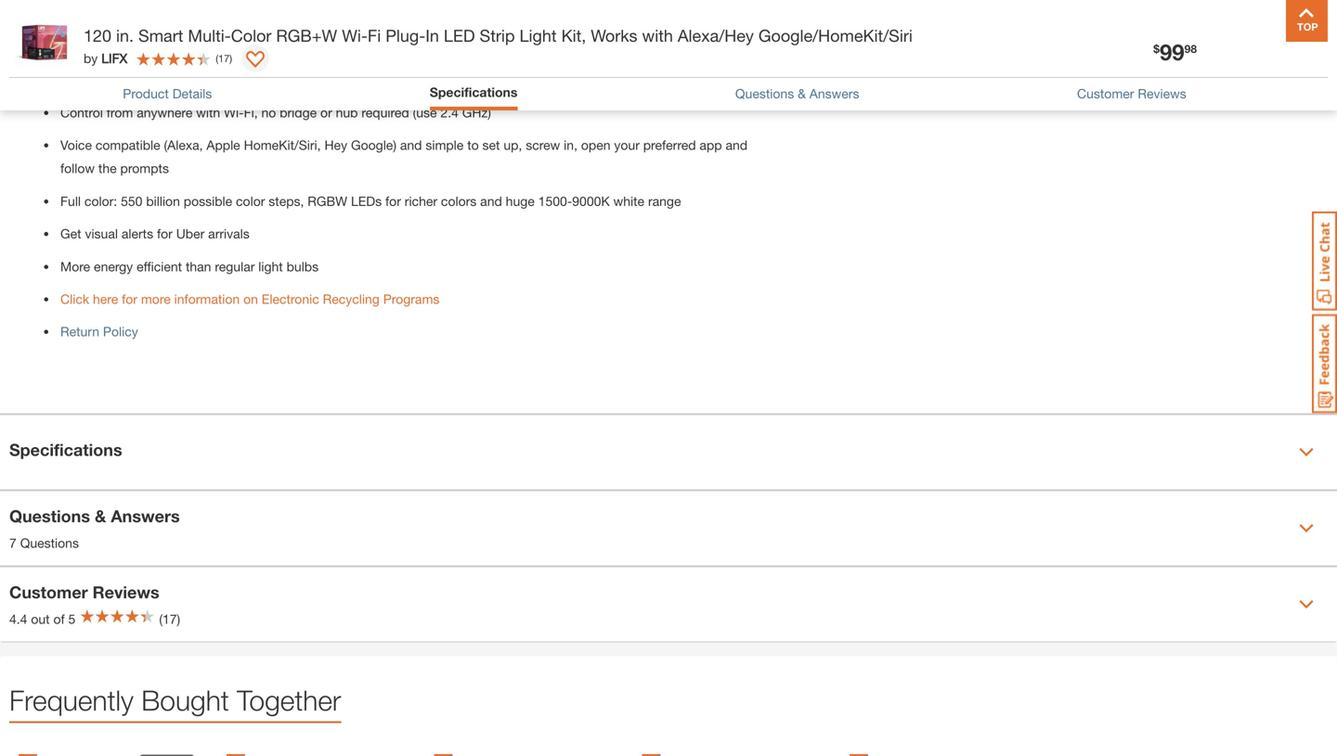 Task type: vqa. For each thing, say whether or not it's contained in the screenshot.
simple
yes



Task type: locate. For each thing, give the bounding box(es) containing it.
with down "details"
[[196, 105, 220, 120]]

screw
[[526, 137, 560, 153]]

99
[[1160, 39, 1185, 65]]

questions down (coming on the top of page
[[735, 86, 794, 101]]

or left the hub
[[320, 105, 332, 120]]

caret image down feedback link image
[[1299, 445, 1314, 460]]

customer reviews down $
[[1077, 86, 1187, 101]]

light right alexa
[[146, 72, 170, 87]]

anywhere
[[137, 105, 193, 120]]

of left 5
[[53, 612, 65, 627]]

details
[[172, 86, 212, 101]]

on
[[243, 292, 258, 307]]

rgbw
[[308, 194, 347, 209]]

0 horizontal spatial &
[[95, 506, 106, 526]]

1 horizontal spatial wi-
[[342, 26, 368, 46]]

0 horizontal spatial reviews
[[93, 583, 159, 603]]

fi,
[[244, 105, 258, 120]]

1500-
[[538, 194, 572, 209]]

sponsored
[[1123, 37, 1190, 53]]

caret image up caret icon
[[1299, 521, 1314, 536]]

move)
[[331, 49, 366, 64]]

16
[[210, 16, 224, 31]]

open
[[581, 137, 611, 153]]

lifx right by at the left of page
[[101, 51, 127, 66]]

compatible
[[96, 137, 160, 153]]

550
[[121, 194, 142, 209]]

of right zones
[[340, 16, 352, 31]]

1 caret image from the top
[[1299, 445, 1314, 460]]

1 horizontal spatial for
[[157, 226, 173, 242]]

google)
[[351, 137, 396, 153]]

voice,
[[110, 49, 145, 64]]

wi- up move)
[[342, 26, 368, 46]]

voice compatible (alexa, apple homekit/siri, hey google) and simple to set up, screw in, open your preferred app and follow the prompts
[[60, 137, 748, 176]]

adaptive
[[599, 49, 649, 64]]

1 vertical spatial &
[[95, 506, 106, 526]]

1 horizontal spatial &
[[798, 86, 806, 101]]

questions & answers 7 questions
[[9, 506, 180, 551]]

0 horizontal spatial answers
[[111, 506, 180, 526]]

customer up 4.4 out of 5
[[9, 583, 88, 603]]

return
[[60, 324, 99, 340]]

& inside the questions & answers 7 questions
[[95, 506, 106, 526]]

and right app
[[726, 137, 748, 153]]

specifications up ghz)
[[430, 85, 518, 100]]

&
[[798, 86, 806, 101], [95, 506, 106, 526]]

together
[[237, 684, 341, 717]]

than
[[186, 259, 211, 274]]

google/homekit/siri
[[759, 26, 913, 46]]

energy
[[94, 259, 133, 274]]

1 vertical spatial of
[[53, 612, 65, 627]]

light left bulbs
[[258, 259, 283, 274]]

caret image
[[1299, 445, 1314, 460], [1299, 521, 1314, 536]]

1 vertical spatial effects
[[267, 49, 306, 64]]

feedback link image
[[1312, 314, 1337, 414]]

0 vertical spatial or
[[216, 72, 228, 87]]

more
[[60, 259, 90, 274]]

effects inside control: voice, scheduling, scenes, effects (eg move) integrations and fade tools like apple's adaptive lighting (coming in 2021) alexa light alarms or google sleep/wake
[[267, 49, 306, 64]]

product details button
[[123, 84, 212, 103], [123, 84, 212, 103]]

wi-
[[342, 26, 368, 46], [224, 105, 244, 120]]

for right the here
[[122, 292, 137, 307]]

2 vertical spatial for
[[122, 292, 137, 307]]

1 vertical spatial wi-
[[224, 105, 244, 120]]

0 vertical spatial colors
[[406, 16, 442, 31]]

1 vertical spatial caret image
[[1299, 521, 1314, 536]]

by lifx
[[84, 51, 127, 66]]

questions & answers button
[[735, 84, 859, 103], [735, 84, 859, 103]]

effects
[[661, 16, 700, 31], [267, 49, 306, 64]]

questions up 7 on the bottom of page
[[9, 506, 90, 526]]

color:
[[84, 194, 117, 209]]

1 horizontal spatial customer
[[1077, 86, 1134, 101]]

1 horizontal spatial effects
[[661, 16, 700, 31]]

0 vertical spatial questions
[[735, 86, 794, 101]]

effects up "lighting"
[[661, 16, 700, 31]]

lifx
[[574, 16, 600, 31], [101, 51, 127, 66]]

1 vertical spatial light
[[258, 259, 283, 274]]

1 vertical spatial answers
[[111, 506, 180, 526]]

bulbs
[[287, 259, 319, 274]]

customer
[[1077, 86, 1134, 101], [9, 583, 88, 603]]

0 vertical spatial specifications
[[430, 85, 518, 100]]

and inside control: voice, scheduling, scenes, effects (eg move) integrations and fade tools like apple's adaptive lighting (coming in 2021) alexa light alarms or google sleep/wake
[[442, 49, 464, 64]]

for right leds
[[385, 194, 401, 209]]

your
[[614, 137, 640, 153]]

customer reviews up 5
[[9, 583, 159, 603]]

1 vertical spatial questions
[[9, 506, 90, 526]]

integrations
[[370, 49, 438, 64]]

no
[[261, 105, 276, 120]]

1 vertical spatial specifications
[[9, 440, 122, 460]]

$ 99 98
[[1154, 39, 1197, 65]]

colors right richer
[[441, 194, 477, 209]]

or down ( 17 )
[[216, 72, 228, 87]]

1 horizontal spatial answers
[[810, 86, 859, 101]]

visual
[[85, 226, 118, 242]]

1 horizontal spatial or
[[320, 105, 332, 120]]

0 horizontal spatial lifx
[[101, 51, 127, 66]]

different
[[355, 16, 403, 31]]

programs
[[383, 292, 440, 307]]

0 horizontal spatial specifications
[[9, 440, 122, 460]]

1 horizontal spatial with
[[546, 16, 570, 31]]

apple's
[[552, 49, 595, 64]]

with up apple's
[[546, 16, 570, 31]]

lifx up apple's
[[574, 16, 600, 31]]

wi- up apple
[[224, 105, 244, 120]]

caret image
[[1299, 597, 1314, 612]]

colors left that
[[406, 16, 442, 31]]

plug-
[[386, 26, 425, 46]]

click here for more information on electronic recycling programs
[[60, 292, 440, 307]]

customer reviews button
[[1077, 84, 1187, 103], [1077, 84, 1187, 103]]

0 horizontal spatial or
[[216, 72, 228, 87]]

0 vertical spatial reviews
[[1138, 86, 1187, 101]]

fade
[[467, 49, 493, 64]]

and left huge on the top left of the page
[[480, 194, 502, 209]]

reviews down 99
[[1138, 86, 1187, 101]]

0 vertical spatial &
[[798, 86, 806, 101]]

control from anywhere with wi-fi, no bridge or hub required (use 2.4 ghz)
[[60, 105, 491, 120]]

here
[[93, 292, 118, 307]]

0 horizontal spatial light
[[146, 72, 170, 87]]

customer down sponsored
[[1077, 86, 1134, 101]]

alerts
[[122, 226, 153, 242]]

98
[[1185, 42, 1197, 55]]

answers inside the questions & answers 7 questions
[[111, 506, 180, 526]]

1 vertical spatial or
[[320, 105, 332, 120]]

(17)
[[159, 612, 180, 627]]

led
[[444, 26, 475, 46]]

of
[[340, 16, 352, 31], [53, 612, 65, 627]]

& for questions & answers 7 questions
[[95, 506, 106, 526]]

control:
[[60, 49, 107, 64]]

0 horizontal spatial effects
[[267, 49, 306, 64]]

alexa
[[110, 72, 142, 87]]

reviews up (17)
[[93, 583, 159, 603]]

questions right 7 on the bottom of page
[[20, 536, 79, 551]]

0 vertical spatial light
[[146, 72, 170, 87]]

1 vertical spatial reviews
[[93, 583, 159, 603]]

for left uber
[[157, 226, 173, 242]]

top button
[[1286, 0, 1328, 42]]

specifications up the questions & answers 7 questions
[[9, 440, 122, 460]]

1 vertical spatial customer
[[9, 583, 88, 603]]

1 horizontal spatial lifx
[[574, 16, 600, 31]]

with up "lighting"
[[642, 26, 673, 46]]

polychrome technology - 16 addressable zones of different colors that can animate with lifx exclusive effects library
[[60, 16, 739, 31]]

alarms
[[174, 72, 213, 87]]

effects down rgb+w
[[267, 49, 306, 64]]

0 vertical spatial of
[[340, 16, 352, 31]]

0 vertical spatial lifx
[[574, 16, 600, 31]]

0 horizontal spatial with
[[196, 105, 220, 120]]

0 horizontal spatial customer reviews
[[9, 583, 159, 603]]

technology
[[133, 16, 197, 31]]

0 vertical spatial for
[[385, 194, 401, 209]]

2 caret image from the top
[[1299, 521, 1314, 536]]

0 vertical spatial answers
[[810, 86, 859, 101]]

get
[[60, 226, 81, 242]]

light
[[146, 72, 170, 87], [258, 259, 283, 274]]

light inside control: voice, scheduling, scenes, effects (eg move) integrations and fade tools like apple's adaptive lighting (coming in 2021) alexa light alarms or google sleep/wake
[[146, 72, 170, 87]]

5
[[68, 612, 76, 627]]

and
[[442, 49, 464, 64], [400, 137, 422, 153], [726, 137, 748, 153], [480, 194, 502, 209]]

0 vertical spatial customer reviews
[[1077, 86, 1187, 101]]

0 vertical spatial effects
[[661, 16, 700, 31]]

1 horizontal spatial customer reviews
[[1077, 86, 1187, 101]]

follow
[[60, 161, 95, 176]]

steps,
[[269, 194, 304, 209]]

1 vertical spatial lifx
[[101, 51, 127, 66]]

and down led
[[442, 49, 464, 64]]

0 vertical spatial caret image
[[1299, 445, 1314, 460]]

customer reviews
[[1077, 86, 1187, 101], [9, 583, 159, 603]]



Task type: describe. For each thing, give the bounding box(es) containing it.
light
[[520, 26, 557, 46]]

animate
[[496, 16, 543, 31]]

-
[[201, 16, 206, 31]]

hey
[[324, 137, 347, 153]]

strip
[[480, 26, 515, 46]]

answers for questions & answers
[[810, 86, 859, 101]]

more
[[141, 292, 171, 307]]

scenes,
[[219, 49, 263, 64]]

required
[[362, 105, 409, 120]]

frequently bought together
[[9, 684, 341, 717]]

range
[[648, 194, 681, 209]]

0 horizontal spatial of
[[53, 612, 65, 627]]

google
[[232, 72, 274, 87]]

(
[[216, 52, 218, 64]]

sleep/wake
[[277, 72, 343, 87]]

1 horizontal spatial reviews
[[1138, 86, 1187, 101]]

questions & answers
[[735, 86, 859, 101]]

preferred
[[643, 137, 696, 153]]

the
[[98, 161, 117, 176]]

(coming
[[698, 49, 745, 64]]

1 horizontal spatial specifications
[[430, 85, 518, 100]]

in,
[[564, 137, 578, 153]]

return policy link
[[60, 324, 138, 340]]

or inside control: voice, scheduling, scenes, effects (eg move) integrations and fade tools like apple's adaptive lighting (coming in 2021) alexa light alarms or google sleep/wake
[[216, 72, 228, 87]]

frequently
[[9, 684, 134, 717]]

full
[[60, 194, 81, 209]]

possible
[[184, 194, 232, 209]]

answers for questions & answers 7 questions
[[111, 506, 180, 526]]

0 horizontal spatial for
[[122, 292, 137, 307]]

get visual alerts for uber arrivals
[[60, 226, 250, 242]]

works
[[591, 26, 638, 46]]

bought
[[141, 684, 229, 717]]

color
[[231, 26, 272, 46]]

control
[[60, 105, 103, 120]]

)
[[230, 52, 232, 64]]

& for questions & answers
[[798, 86, 806, 101]]

library
[[704, 16, 739, 31]]

smart
[[138, 26, 183, 46]]

4.4
[[9, 612, 27, 627]]

1 vertical spatial for
[[157, 226, 173, 242]]

set
[[482, 137, 500, 153]]

click here for more information on electronic recycling programs link
[[60, 292, 440, 307]]

questions for questions & answers
[[735, 86, 794, 101]]

fi
[[368, 26, 381, 46]]

questions for questions & answers 7 questions
[[9, 506, 90, 526]]

scheduling,
[[148, 49, 215, 64]]

ghz)
[[462, 105, 491, 120]]

by
[[84, 51, 98, 66]]

control: voice, scheduling, scenes, effects (eg move) integrations and fade tools like apple's adaptive lighting (coming in 2021) alexa light alarms or google sleep/wake
[[60, 49, 745, 87]]

voice
[[60, 137, 92, 153]]

hub
[[336, 105, 358, 120]]

lighting
[[652, 49, 695, 64]]

120 in. smart multi-color rgb+w wi-fi plug-in led strip light kit, works with alexa/hey google/homekit/siri
[[84, 26, 913, 46]]

addressable
[[228, 16, 299, 31]]

simple
[[426, 137, 464, 153]]

2.4
[[441, 105, 459, 120]]

app
[[700, 137, 722, 153]]

0 vertical spatial wi-
[[342, 26, 368, 46]]

0 vertical spatial customer
[[1077, 86, 1134, 101]]

1 vertical spatial colors
[[441, 194, 477, 209]]

up,
[[504, 137, 522, 153]]

2 horizontal spatial with
[[642, 26, 673, 46]]

1 vertical spatial customer reviews
[[9, 583, 159, 603]]

huge
[[506, 194, 535, 209]]

2 horizontal spatial for
[[385, 194, 401, 209]]

2 vertical spatial questions
[[20, 536, 79, 551]]

like
[[528, 49, 548, 64]]

1 horizontal spatial light
[[258, 259, 283, 274]]

and left simple
[[400, 137, 422, 153]]

17
[[218, 52, 230, 64]]

7
[[9, 536, 17, 551]]

out
[[31, 612, 50, 627]]

0 horizontal spatial customer
[[9, 583, 88, 603]]

from
[[107, 105, 133, 120]]

recycling
[[323, 292, 380, 307]]

( 17 )
[[216, 52, 232, 64]]

multi-
[[188, 26, 231, 46]]

homekit/siri,
[[244, 137, 321, 153]]

bridge
[[280, 105, 317, 120]]

return policy
[[60, 324, 138, 340]]

product image image
[[14, 9, 74, 70]]

billion
[[146, 194, 180, 209]]

arrivals
[[208, 226, 250, 242]]

apple
[[207, 137, 240, 153]]

polychrome
[[60, 16, 129, 31]]

1 horizontal spatial of
[[340, 16, 352, 31]]

display image
[[246, 51, 265, 70]]

2021)
[[74, 72, 106, 87]]

full color: 550 billion possible color steps, rgbw leds for richer colors and huge 1500-9000k white range
[[60, 194, 681, 209]]

information
[[174, 292, 240, 307]]

kit,
[[561, 26, 586, 46]]

120
[[84, 26, 111, 46]]

color
[[236, 194, 265, 209]]

zones
[[302, 16, 337, 31]]

live chat image
[[1312, 212, 1337, 311]]

in.
[[116, 26, 134, 46]]

0 horizontal spatial wi-
[[224, 105, 244, 120]]

product
[[123, 86, 169, 101]]

can
[[472, 16, 493, 31]]

uber
[[176, 226, 205, 242]]

in
[[425, 26, 439, 46]]



